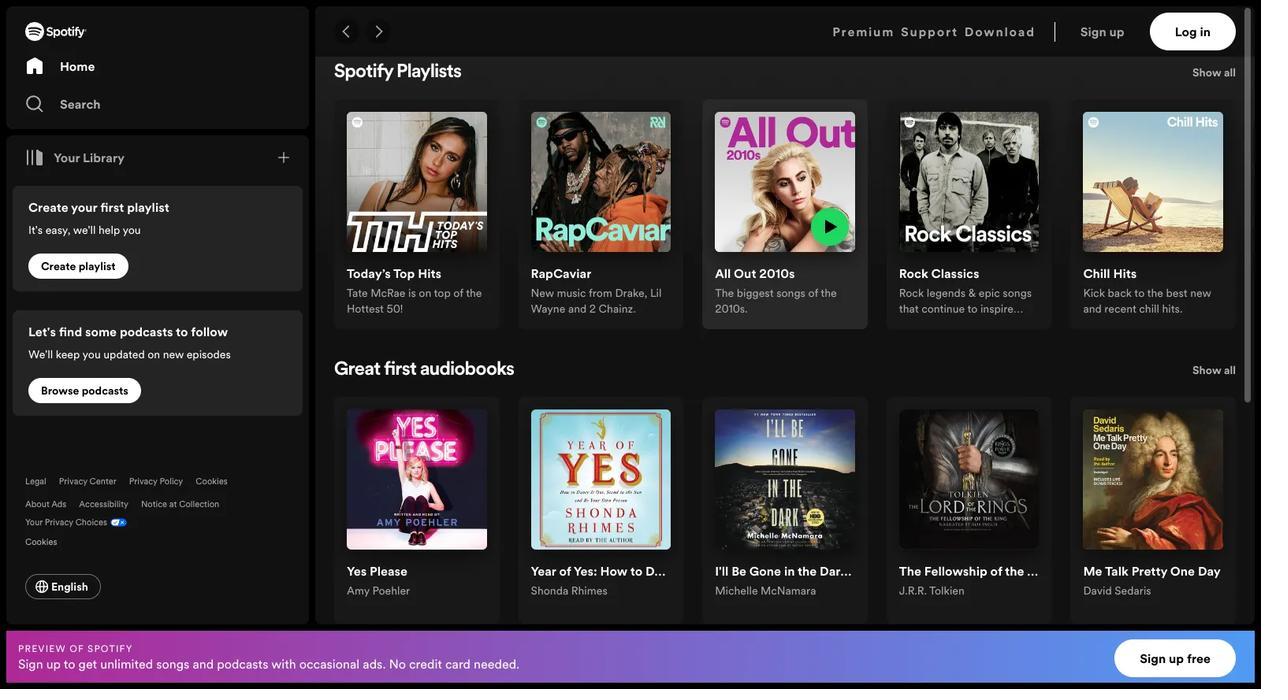 Task type: vqa. For each thing, say whether or not it's contained in the screenshot.
"Your Privacy Choices" link
no



Task type: describe. For each thing, give the bounding box(es) containing it.
in
[[1200, 23, 1211, 40]]

new inside chill hits kick back to the best new and recent chill hits.
[[1190, 285, 1211, 301]]

the
[[715, 285, 734, 301]]

privacy for privacy center
[[59, 476, 87, 488]]

english
[[51, 579, 88, 595]]

episodes
[[187, 347, 231, 363]]

with
[[271, 655, 296, 673]]

please
[[370, 562, 408, 580]]

on inside today's top hits tate mcrae is on top of the hottest 50!
[[419, 285, 431, 301]]

david
[[1083, 583, 1112, 599]]

support
[[901, 23, 958, 40]]

let's find some podcasts to follow we'll keep you updated on new episodes
[[28, 323, 231, 363]]

new inside let's find some podcasts to follow we'll keep you updated on new episodes
[[163, 347, 184, 363]]

accessibility link
[[79, 499, 128, 511]]

center
[[90, 476, 116, 488]]

to inside preview of spotify sign up to get unlimited songs and podcasts with occasional ads. no credit card needed.
[[64, 655, 75, 673]]

podcasts inside let's find some podcasts to follow we'll keep you updated on new episodes
[[120, 323, 173, 341]]

rapcaviar new music from drake, lil wayne and 2 chainz.
[[531, 265, 662, 317]]

policy
[[160, 476, 183, 488]]

podcasts inside preview of spotify sign up to get unlimited songs and podcasts with occasional ads. no credit card needed.
[[217, 655, 268, 673]]

you for some
[[82, 347, 101, 363]]

go forward image
[[372, 25, 385, 38]]

wayne
[[531, 301, 566, 317]]

tolkien
[[929, 583, 965, 599]]

log
[[1175, 23, 1197, 40]]

amy
[[347, 583, 370, 599]]

chill hits kick back to the best new and recent chill hits.
[[1083, 265, 1211, 317]]

hits inside today's top hits tate mcrae is on top of the hottest 50!
[[418, 265, 442, 282]]

playlists
[[397, 63, 462, 82]]

privacy for privacy policy
[[129, 476, 157, 488]]

top bar and user menu element
[[315, 6, 1255, 57]]

poehler
[[372, 583, 410, 599]]

privacy center
[[59, 476, 116, 488]]

search
[[60, 95, 101, 113]]

legal link
[[25, 476, 46, 488]]

keep
[[56, 347, 80, 363]]

your library button
[[19, 142, 131, 173]]

notice at collection
[[141, 499, 219, 511]]

create for your
[[28, 199, 68, 216]]

show all for spotify playlists
[[1193, 65, 1236, 80]]

spotify inside preview of spotify sign up to get unlimited songs and podcasts with occasional ads. no credit card needed.
[[88, 642, 133, 655]]

to for podcasts
[[176, 323, 188, 341]]

create for playlist
[[41, 259, 76, 274]]

notice at collection link
[[141, 499, 219, 511]]

your library
[[54, 149, 125, 166]]

0 horizontal spatial cookies
[[25, 537, 57, 549]]

and inside chill hits kick back to the best new and recent chill hits.
[[1083, 301, 1102, 317]]

the inside chill hits kick back to the best new and recent chill hits.
[[1147, 285, 1163, 301]]

california consumer privacy act (ccpa) opt-out icon image
[[107, 517, 127, 532]]

hottest
[[347, 301, 384, 317]]

chill hits link
[[1083, 265, 1137, 285]]

0 vertical spatial cookies link
[[196, 476, 228, 488]]

about ads
[[25, 499, 66, 511]]

sign inside preview of spotify sign up to get unlimited songs and podcasts with occasional ads. no credit card needed.
[[18, 655, 43, 673]]

first inside create your first playlist it's easy, we'll help you
[[100, 199, 124, 216]]

about ads link
[[25, 499, 66, 511]]

songs inside all out 2010s the biggest songs of the 2010s.
[[777, 285, 806, 301]]

classics
[[931, 265, 979, 282]]

show for spotify playlists
[[1193, 65, 1222, 80]]

english button
[[25, 575, 101, 600]]

you for first
[[122, 222, 141, 238]]

your
[[71, 199, 97, 216]]

log in button
[[1150, 13, 1236, 50]]

rock classics link
[[899, 265, 979, 285]]

sign up free button
[[1115, 640, 1236, 678]]

follow
[[191, 323, 228, 341]]

spotify playlists link
[[334, 63, 462, 82]]

great first audiobooks
[[334, 361, 514, 380]]

ads.
[[363, 655, 386, 673]]

of inside all out 2010s the biggest songs of the 2010s.
[[808, 285, 818, 301]]

show all link for great first audiobooks
[[1193, 361, 1236, 385]]

at
[[169, 499, 177, 511]]

of inside today's top hits tate mcrae is on top of the hottest 50!
[[454, 285, 463, 301]]

talk
[[1105, 562, 1129, 580]]

home link
[[25, 50, 290, 82]]

download button
[[965, 13, 1036, 50]]

mcnamara
[[761, 583, 816, 599]]

chill
[[1139, 301, 1160, 317]]

search link
[[25, 88, 290, 120]]

home
[[60, 58, 95, 75]]

legal
[[25, 476, 46, 488]]

shonda
[[531, 583, 569, 599]]

about
[[25, 499, 49, 511]]

great first audiobooks element
[[334, 361, 1236, 624]]

1 vertical spatial podcasts
[[82, 383, 128, 399]]

all out 2010s link
[[715, 265, 795, 285]]

create your first playlist it's easy, we'll help you
[[28, 199, 169, 238]]

create playlist button
[[28, 254, 128, 279]]

library
[[83, 149, 125, 166]]

all for spotify playlists
[[1224, 65, 1236, 80]]

your privacy choices button
[[25, 517, 107, 529]]

out
[[734, 265, 756, 282]]

top
[[393, 265, 415, 282]]

rapcaviar
[[531, 265, 592, 282]]

today's top hits tate mcrae is on top of the hottest 50!
[[347, 265, 482, 317]]

rock
[[899, 265, 928, 282]]

2
[[589, 301, 596, 317]]

show all for great first audiobooks
[[1193, 362, 1236, 378]]

preview
[[18, 642, 66, 655]]

occasional
[[299, 655, 360, 673]]

your for your library
[[54, 149, 80, 166]]

great first audiobooks link
[[334, 361, 514, 380]]

kick
[[1083, 285, 1105, 301]]

some
[[85, 323, 117, 341]]

accessibility
[[79, 499, 128, 511]]

back
[[1108, 285, 1132, 301]]

audiobooks
[[420, 361, 514, 380]]

playlist inside create your first playlist it's easy, we'll help you
[[127, 199, 169, 216]]

recent
[[1105, 301, 1137, 317]]

up inside preview of spotify sign up to get unlimited songs and podcasts with occasional ads. no credit card needed.
[[46, 655, 61, 673]]



Task type: locate. For each thing, give the bounding box(es) containing it.
podcasts up updated
[[120, 323, 173, 341]]

top
[[434, 285, 451, 301]]

0 horizontal spatial on
[[148, 347, 160, 363]]

and right unlimited
[[193, 655, 214, 673]]

show for great first audiobooks
[[1193, 362, 1222, 378]]

up left the log
[[1110, 23, 1125, 40]]

show all link for spotify playlists
[[1193, 63, 1236, 87]]

spotify playlists
[[334, 63, 462, 82]]

1 vertical spatial first
[[384, 361, 417, 380]]

privacy up ads
[[59, 476, 87, 488]]

2 vertical spatial to
[[64, 655, 75, 673]]

privacy down ads
[[45, 517, 73, 529]]

michelle
[[715, 583, 758, 599]]

card
[[445, 655, 471, 673]]

create inside 'button'
[[41, 259, 76, 274]]

create up easy,
[[28, 199, 68, 216]]

of right preview
[[69, 642, 84, 655]]

the inside today's top hits tate mcrae is on top of the hottest 50!
[[466, 285, 482, 301]]

songs right unlimited
[[156, 655, 189, 673]]

1 vertical spatial new
[[163, 347, 184, 363]]

on right updated
[[148, 347, 160, 363]]

1 vertical spatial on
[[148, 347, 160, 363]]

2 horizontal spatial to
[[1135, 285, 1145, 301]]

2 horizontal spatial of
[[808, 285, 818, 301]]

sedaris
[[1115, 583, 1151, 599]]

get
[[79, 655, 97, 673]]

0 horizontal spatial new
[[163, 347, 184, 363]]

drake,
[[615, 285, 647, 301]]

0 vertical spatial show all
[[1193, 65, 1236, 80]]

2 the from the left
[[821, 285, 837, 301]]

1 horizontal spatial first
[[384, 361, 417, 380]]

rapcaviar link
[[531, 265, 592, 285]]

0 horizontal spatial sign
[[18, 655, 43, 673]]

songs inside preview of spotify sign up to get unlimited songs and podcasts with occasional ads. no credit card needed.
[[156, 655, 189, 673]]

0 vertical spatial to
[[1135, 285, 1145, 301]]

show all inside great first audiobooks element
[[1193, 362, 1236, 378]]

shonda rhimes
[[531, 583, 608, 599]]

rock classics
[[899, 265, 979, 282]]

spotify image
[[25, 22, 87, 41]]

first up help
[[100, 199, 124, 216]]

1 horizontal spatial sign
[[1081, 23, 1107, 40]]

all for great first audiobooks
[[1224, 362, 1236, 378]]

0 horizontal spatial songs
[[156, 655, 189, 673]]

the right top
[[466, 285, 482, 301]]

yes
[[347, 562, 367, 580]]

playlist right your at left top
[[127, 199, 169, 216]]

to inside chill hits kick back to the best new and recent chill hits.
[[1135, 285, 1145, 301]]

sign up free
[[1140, 650, 1211, 668]]

to left get at the left of page
[[64, 655, 75, 673]]

up for sign up
[[1110, 23, 1125, 40]]

browse
[[41, 383, 79, 399]]

create playlist
[[41, 259, 116, 274]]

easy,
[[45, 222, 71, 238]]

0 vertical spatial new
[[1190, 285, 1211, 301]]

new right best
[[1190, 285, 1211, 301]]

create inside create your first playlist it's easy, we'll help you
[[28, 199, 68, 216]]

you inside create your first playlist it's easy, we'll help you
[[122, 222, 141, 238]]

cookies down your privacy choices
[[25, 537, 57, 549]]

1 vertical spatial cookies
[[25, 537, 57, 549]]

playlist down help
[[79, 259, 116, 274]]

of right biggest
[[808, 285, 818, 301]]

you right help
[[122, 222, 141, 238]]

of right top
[[454, 285, 463, 301]]

1 horizontal spatial on
[[419, 285, 431, 301]]

we'll
[[73, 222, 96, 238]]

0 vertical spatial songs
[[777, 285, 806, 301]]

up for sign up free
[[1169, 650, 1184, 668]]

all out 2010s the biggest songs of the 2010s.
[[715, 265, 837, 317]]

michelle mcnamara
[[715, 583, 816, 599]]

0 horizontal spatial and
[[193, 655, 214, 673]]

download
[[965, 23, 1036, 40]]

choices
[[75, 517, 107, 529]]

2 show all from the top
[[1193, 362, 1236, 378]]

and inside the rapcaviar new music from drake, lil wayne and 2 chainz.
[[568, 301, 587, 317]]

playlist inside 'button'
[[79, 259, 116, 274]]

the left best
[[1147, 285, 1163, 301]]

1 horizontal spatial spotify
[[334, 63, 393, 82]]

and left recent
[[1083, 301, 1102, 317]]

all inside great first audiobooks element
[[1224, 362, 1236, 378]]

privacy center link
[[59, 476, 116, 488]]

log in
[[1175, 23, 1211, 40]]

create down easy,
[[41, 259, 76, 274]]

1 vertical spatial to
[[176, 323, 188, 341]]

your for your privacy choices
[[25, 517, 43, 529]]

0 horizontal spatial playlist
[[79, 259, 116, 274]]

best
[[1166, 285, 1188, 301]]

your inside button
[[54, 149, 80, 166]]

to for back
[[1135, 285, 1145, 301]]

me
[[1083, 562, 1102, 580]]

2 horizontal spatial up
[[1169, 650, 1184, 668]]

show
[[1193, 65, 1222, 80], [1193, 362, 1222, 378]]

sign
[[1081, 23, 1107, 40], [1140, 650, 1166, 668], [18, 655, 43, 673]]

your left library
[[54, 149, 80, 166]]

1 vertical spatial show
[[1193, 362, 1222, 378]]

hits.
[[1162, 301, 1183, 317]]

1 horizontal spatial new
[[1190, 285, 1211, 301]]

to left follow in the left of the page
[[176, 323, 188, 341]]

1 show all link from the top
[[1193, 63, 1236, 87]]

2010s.
[[715, 301, 748, 317]]

2 show all link from the top
[[1193, 361, 1236, 385]]

sign up button
[[1074, 13, 1150, 50]]

2010s
[[759, 265, 795, 282]]

privacy policy
[[129, 476, 183, 488]]

all inside spotify playlists element
[[1224, 65, 1236, 80]]

chill
[[1083, 265, 1110, 282]]

you right keep
[[82, 347, 101, 363]]

1 show from the top
[[1193, 65, 1222, 80]]

2 show from the top
[[1193, 362, 1222, 378]]

0 horizontal spatial you
[[82, 347, 101, 363]]

1 the from the left
[[466, 285, 482, 301]]

show inside spotify playlists element
[[1193, 65, 1222, 80]]

you
[[122, 222, 141, 238], [82, 347, 101, 363]]

on right is
[[419, 285, 431, 301]]

show inside great first audiobooks element
[[1193, 362, 1222, 378]]

2 hits from the left
[[1113, 265, 1137, 282]]

music
[[557, 285, 586, 301]]

sign for sign up free
[[1140, 650, 1166, 668]]

1 horizontal spatial to
[[176, 323, 188, 341]]

help
[[99, 222, 120, 238]]

0 horizontal spatial your
[[25, 517, 43, 529]]

cookies link down your privacy choices
[[25, 532, 70, 549]]

hits up back
[[1113, 265, 1137, 282]]

1 vertical spatial all
[[1224, 362, 1236, 378]]

credit
[[409, 655, 442, 673]]

show all inside spotify playlists element
[[1193, 65, 1236, 80]]

your privacy choices
[[25, 517, 107, 529]]

podcasts down updated
[[82, 383, 128, 399]]

support button
[[901, 13, 958, 50]]

2 horizontal spatial and
[[1083, 301, 1102, 317]]

cookies link
[[196, 476, 228, 488], [25, 532, 70, 549]]

your
[[54, 149, 80, 166], [25, 517, 43, 529]]

0 vertical spatial show
[[1193, 65, 1222, 80]]

me talk pretty one day link
[[1083, 562, 1221, 583]]

privacy up notice
[[129, 476, 157, 488]]

1 vertical spatial create
[[41, 259, 76, 274]]

to inside let's find some podcasts to follow we'll keep you updated on new episodes
[[176, 323, 188, 341]]

of inside preview of spotify sign up to get unlimited songs and podcasts with occasional ads. no credit card needed.
[[69, 642, 84, 655]]

up left get at the left of page
[[46, 655, 61, 673]]

0 horizontal spatial spotify
[[88, 642, 133, 655]]

0 vertical spatial first
[[100, 199, 124, 216]]

0 horizontal spatial of
[[69, 642, 84, 655]]

1 hits from the left
[[418, 265, 442, 282]]

0 vertical spatial your
[[54, 149, 80, 166]]

you inside let's find some podcasts to follow we'll keep you updated on new episodes
[[82, 347, 101, 363]]

the right biggest
[[821, 285, 837, 301]]

1 horizontal spatial cookies link
[[196, 476, 228, 488]]

0 horizontal spatial up
[[46, 655, 61, 673]]

main element
[[6, 6, 309, 625]]

0 vertical spatial podcasts
[[120, 323, 173, 341]]

3 the from the left
[[1147, 285, 1163, 301]]

hits inside chill hits kick back to the best new and recent chill hits.
[[1113, 265, 1137, 282]]

songs down 2010s
[[777, 285, 806, 301]]

0 horizontal spatial cookies link
[[25, 532, 70, 549]]

up inside top bar and user menu element
[[1110, 23, 1125, 40]]

1 horizontal spatial up
[[1110, 23, 1125, 40]]

spotify right preview
[[88, 642, 133, 655]]

today's
[[347, 265, 391, 282]]

1 horizontal spatial songs
[[777, 285, 806, 301]]

spotify playlists element
[[334, 63, 1236, 329]]

the inside all out 2010s the biggest songs of the 2010s.
[[821, 285, 837, 301]]

0 vertical spatial you
[[122, 222, 141, 238]]

1 horizontal spatial the
[[821, 285, 837, 301]]

0 vertical spatial create
[[28, 199, 68, 216]]

cookies
[[196, 476, 228, 488], [25, 537, 57, 549]]

yes please link
[[347, 562, 408, 583]]

playlist
[[127, 199, 169, 216], [79, 259, 116, 274]]

spotify down go forward "image"
[[334, 63, 393, 82]]

hits
[[418, 265, 442, 282], [1113, 265, 1137, 282]]

mcrae
[[371, 285, 406, 301]]

hits up top
[[418, 265, 442, 282]]

preview of spotify sign up to get unlimited songs and podcasts with occasional ads. no credit card needed.
[[18, 642, 520, 673]]

0 vertical spatial spotify
[[334, 63, 393, 82]]

1 horizontal spatial and
[[568, 301, 587, 317]]

first right the great
[[384, 361, 417, 380]]

new left episodes
[[163, 347, 184, 363]]

me talk pretty one day david sedaris
[[1083, 562, 1221, 599]]

and left 2
[[568, 301, 587, 317]]

needed.
[[474, 655, 520, 673]]

updated
[[103, 347, 145, 363]]

1 horizontal spatial your
[[54, 149, 80, 166]]

1 vertical spatial you
[[82, 347, 101, 363]]

sign up
[[1081, 23, 1125, 40]]

on
[[419, 285, 431, 301], [148, 347, 160, 363]]

1 show all from the top
[[1193, 65, 1236, 80]]

1 horizontal spatial cookies
[[196, 476, 228, 488]]

1 all from the top
[[1224, 65, 1236, 80]]

0 vertical spatial cookies
[[196, 476, 228, 488]]

0 vertical spatial all
[[1224, 65, 1236, 80]]

2 all from the top
[[1224, 362, 1236, 378]]

1 horizontal spatial playlist
[[127, 199, 169, 216]]

1 vertical spatial show all
[[1193, 362, 1236, 378]]

cookies link up collection at the left bottom of page
[[196, 476, 228, 488]]

free
[[1187, 650, 1211, 668]]

it's
[[28, 222, 43, 238]]

is
[[408, 285, 416, 301]]

sign inside top bar and user menu element
[[1081, 23, 1107, 40]]

new
[[531, 285, 554, 301]]

lil
[[650, 285, 662, 301]]

1 vertical spatial spotify
[[88, 642, 133, 655]]

2 horizontal spatial sign
[[1140, 650, 1166, 668]]

0 vertical spatial playlist
[[127, 199, 169, 216]]

0 horizontal spatial to
[[64, 655, 75, 673]]

0 horizontal spatial the
[[466, 285, 482, 301]]

1 vertical spatial show all link
[[1193, 361, 1236, 385]]

1 vertical spatial cookies link
[[25, 532, 70, 549]]

0 vertical spatial show all link
[[1193, 63, 1236, 87]]

first
[[100, 199, 124, 216], [384, 361, 417, 380]]

spotify
[[334, 63, 393, 82], [88, 642, 133, 655]]

your down about
[[25, 517, 43, 529]]

the
[[466, 285, 482, 301], [821, 285, 837, 301], [1147, 285, 1163, 301]]

0 horizontal spatial hits
[[418, 265, 442, 282]]

cookies up collection at the left bottom of page
[[196, 476, 228, 488]]

0 horizontal spatial first
[[100, 199, 124, 216]]

go back image
[[341, 25, 353, 38]]

to
[[1135, 285, 1145, 301], [176, 323, 188, 341], [64, 655, 75, 673]]

unlimited
[[100, 655, 153, 673]]

browse podcasts link
[[28, 378, 141, 404]]

1 horizontal spatial you
[[122, 222, 141, 238]]

1 horizontal spatial hits
[[1113, 265, 1137, 282]]

on inside let's find some podcasts to follow we'll keep you updated on new episodes
[[148, 347, 160, 363]]

to right back
[[1135, 285, 1145, 301]]

no
[[389, 655, 406, 673]]

and inside preview of spotify sign up to get unlimited songs and podcasts with occasional ads. no credit card needed.
[[193, 655, 214, 673]]

sign for sign up
[[1081, 23, 1107, 40]]

premium support download
[[833, 23, 1036, 40]]

j.r.r.
[[899, 583, 927, 599]]

from
[[589, 285, 612, 301]]

2 vertical spatial podcasts
[[217, 655, 268, 673]]

pretty
[[1132, 562, 1168, 580]]

all
[[715, 265, 731, 282]]

1 vertical spatial playlist
[[79, 259, 116, 274]]

1 vertical spatial songs
[[156, 655, 189, 673]]

up left 'free'
[[1169, 650, 1184, 668]]

0 vertical spatial on
[[419, 285, 431, 301]]

first inside great first audiobooks element
[[384, 361, 417, 380]]

podcasts left with
[[217, 655, 268, 673]]

2 horizontal spatial the
[[1147, 285, 1163, 301]]

1 horizontal spatial of
[[454, 285, 463, 301]]

1 vertical spatial your
[[25, 517, 43, 529]]

let's
[[28, 323, 56, 341]]



